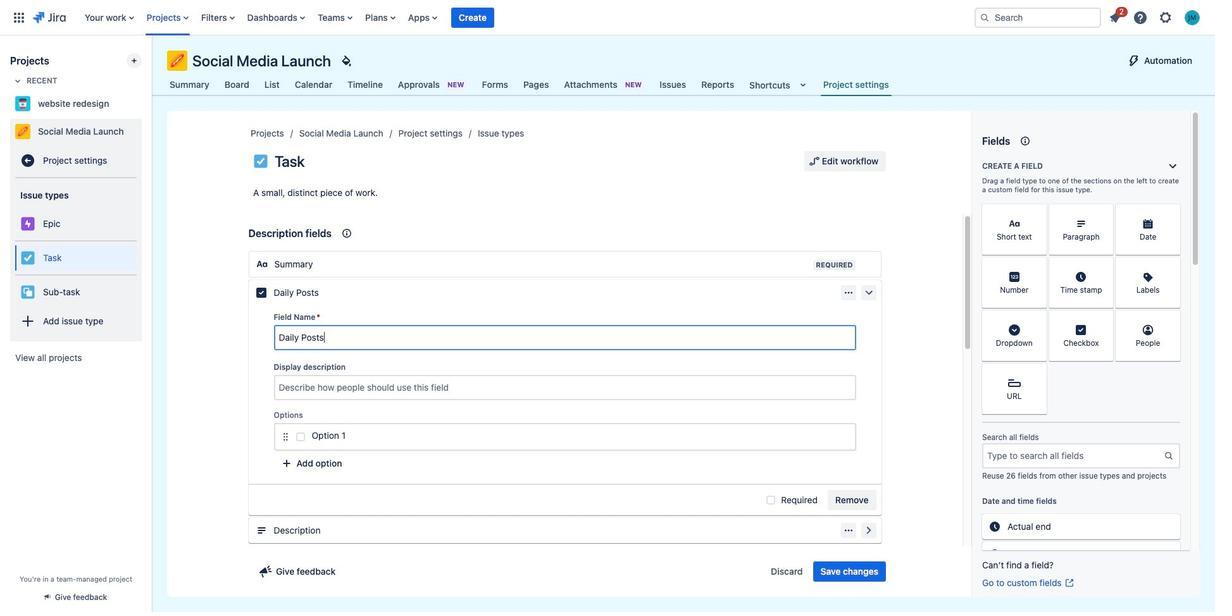 Task type: describe. For each thing, give the bounding box(es) containing it.
sidebar navigation image
[[138, 51, 166, 76]]

settings image
[[1159, 10, 1174, 25]]

issue type icon image
[[253, 154, 268, 169]]

create project image
[[129, 56, 139, 66]]

daily posts - close field configuration image
[[861, 286, 877, 301]]

search image
[[980, 12, 990, 22]]

Describe how people should use this field field
[[275, 377, 855, 400]]

your profile and settings image
[[1185, 10, 1201, 25]]

set project background image
[[339, 53, 354, 68]]

0 horizontal spatial list item
[[451, 0, 495, 35]]

1 horizontal spatial list item
[[1104, 5, 1128, 28]]

1 horizontal spatial more information image
[[1098, 312, 1113, 327]]

description - open field configuration image
[[861, 524, 877, 539]]

2 horizontal spatial more information image
[[1164, 206, 1180, 221]]

primary element
[[8, 0, 965, 35]]



Task type: locate. For each thing, give the bounding box(es) containing it.
1 vertical spatial add to starred image
[[138, 124, 153, 139]]

0 horizontal spatial more information image
[[1031, 312, 1046, 327]]

more actions for description image
[[844, 526, 854, 536]]

None search field
[[975, 7, 1102, 28]]

1 horizontal spatial list
[[1104, 5, 1208, 29]]

Search field
[[975, 7, 1102, 28]]

1 add to starred image from the top
[[138, 96, 153, 111]]

automation image
[[1127, 53, 1142, 68]]

0 vertical spatial add to starred image
[[138, 96, 153, 111]]

banner
[[0, 0, 1216, 35]]

this link will be opened in a new tab image
[[1065, 579, 1075, 589]]

help image
[[1133, 10, 1149, 25]]

list
[[78, 0, 965, 35], [1104, 5, 1208, 29]]

Option 1 field
[[308, 425, 853, 448]]

more information about the context fields image
[[339, 226, 355, 241]]

add issue type image
[[20, 314, 35, 329]]

more information image
[[1164, 206, 1180, 221], [1031, 312, 1046, 327], [1098, 312, 1113, 327]]

notifications image
[[1108, 10, 1123, 25]]

appswitcher icon image
[[11, 10, 27, 25]]

Type to search all fields text field
[[984, 445, 1164, 468]]

Name the field you selected from the Create a field section. field
[[275, 327, 855, 350]]

more information image
[[1031, 206, 1046, 221], [1098, 206, 1113, 221], [1031, 259, 1046, 274], [1098, 259, 1113, 274], [1164, 312, 1180, 327]]

0 horizontal spatial list
[[78, 0, 965, 35]]

more actions for daily posts image
[[844, 288, 854, 298]]

collapse recent projects image
[[10, 73, 25, 89]]

jira image
[[33, 10, 66, 25], [33, 10, 66, 25]]

group
[[805, 151, 886, 172], [15, 179, 137, 342], [15, 241, 137, 275], [764, 562, 886, 583]]

2 add to starred image from the top
[[138, 124, 153, 139]]

more information about the fields image
[[1018, 134, 1034, 149]]

add to starred image
[[138, 96, 153, 111], [138, 124, 153, 139]]

tab list
[[160, 73, 900, 96]]

description fields element
[[243, 216, 887, 549]]

list item
[[451, 0, 495, 35], [1104, 5, 1128, 28]]



Task type: vqa. For each thing, say whether or not it's contained in the screenshot.
Description fields element
yes



